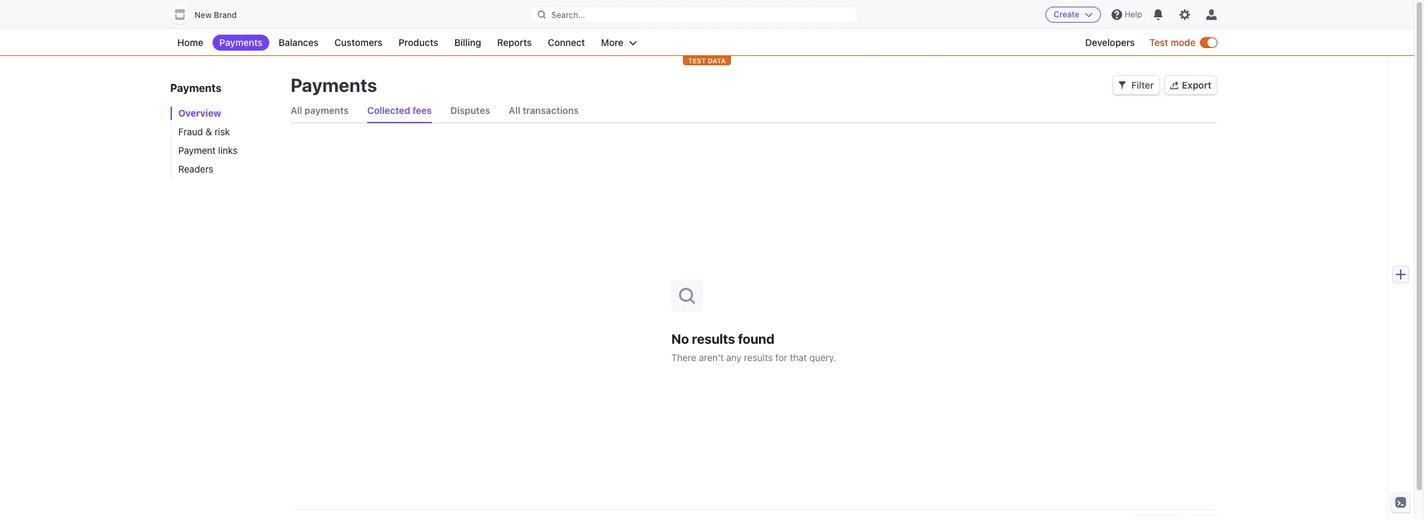 Task type: vqa. For each thing, say whether or not it's contained in the screenshot.
"Products"
yes



Task type: locate. For each thing, give the bounding box(es) containing it.
that
[[790, 352, 807, 363]]

1 vertical spatial results
[[744, 352, 773, 363]]

create
[[1054, 9, 1080, 19]]

customers
[[335, 37, 383, 48]]

1 horizontal spatial all
[[509, 105, 520, 116]]

0 vertical spatial results
[[692, 331, 735, 346]]

there
[[671, 352, 696, 363]]

disputes
[[450, 105, 490, 116]]

&
[[206, 126, 212, 137]]

all left the transactions
[[509, 105, 520, 116]]

connect link
[[541, 35, 592, 51]]

customers link
[[328, 35, 389, 51]]

all payments
[[291, 105, 349, 116]]

create button
[[1046, 7, 1101, 23]]

results
[[692, 331, 735, 346], [744, 352, 773, 363]]

test mode
[[1150, 37, 1196, 48]]

all left payments
[[291, 105, 302, 116]]

test data
[[688, 57, 726, 65]]

payments
[[305, 105, 349, 116]]

payments down brand
[[219, 37, 263, 48]]

developers link
[[1079, 35, 1142, 51]]

1 horizontal spatial results
[[744, 352, 773, 363]]

results up aren't
[[692, 331, 735, 346]]

products
[[399, 37, 438, 48]]

all payments link
[[291, 99, 349, 123]]

2 all from the left
[[509, 105, 520, 116]]

collected
[[367, 105, 410, 116]]

overview
[[179, 107, 222, 119]]

any
[[726, 352, 742, 363]]

links
[[218, 145, 238, 156]]

all
[[291, 105, 302, 116], [509, 105, 520, 116]]

tab list containing all payments
[[291, 99, 1217, 123]]

home
[[177, 37, 203, 48]]

payments
[[219, 37, 263, 48], [291, 74, 377, 96], [171, 82, 222, 94]]

no results found there aren't any results for that query.
[[671, 331, 836, 363]]

payment
[[179, 145, 216, 156]]

search…
[[551, 10, 585, 20]]

help button
[[1106, 4, 1148, 25]]

help
[[1125, 9, 1142, 19]]

new
[[195, 10, 212, 20]]

tab list
[[291, 99, 1217, 123]]

home link
[[171, 35, 210, 51]]

new brand button
[[171, 5, 250, 24]]

payments up overview
[[171, 82, 222, 94]]

Search… text field
[[530, 6, 858, 23]]

balances link
[[272, 35, 325, 51]]

results down found
[[744, 352, 773, 363]]

connect
[[548, 37, 585, 48]]

1 all from the left
[[291, 105, 302, 116]]

disputes link
[[450, 99, 490, 123]]

all transactions link
[[509, 99, 579, 123]]

payment links
[[179, 145, 238, 156]]

overview link
[[171, 107, 277, 120]]

more button
[[594, 35, 644, 51]]

0 horizontal spatial all
[[291, 105, 302, 116]]

all for all payments
[[291, 105, 302, 116]]

found
[[738, 331, 775, 346]]

brand
[[214, 10, 237, 20]]



Task type: describe. For each thing, give the bounding box(es) containing it.
mode
[[1171, 37, 1196, 48]]

all for all transactions
[[509, 105, 520, 116]]

collected fees link
[[367, 99, 432, 123]]

new brand
[[195, 10, 237, 20]]

transactions
[[523, 105, 579, 116]]

products link
[[392, 35, 445, 51]]

test
[[1150, 37, 1168, 48]]

developers
[[1085, 37, 1135, 48]]

risk
[[215, 126, 230, 137]]

for
[[776, 352, 787, 363]]

all transactions
[[509, 105, 579, 116]]

0 horizontal spatial results
[[692, 331, 735, 346]]

payments link
[[213, 35, 269, 51]]

balances
[[279, 37, 319, 48]]

fraud & risk
[[179, 126, 230, 137]]

filter
[[1132, 79, 1154, 91]]

payments up payments
[[291, 74, 377, 96]]

query.
[[810, 352, 836, 363]]

billing link
[[448, 35, 488, 51]]

fraud & risk link
[[171, 125, 277, 139]]

no
[[671, 331, 689, 346]]

export button
[[1165, 76, 1217, 95]]

notifications image
[[1153, 9, 1164, 20]]

readers
[[179, 163, 214, 175]]

svg image
[[1118, 81, 1126, 89]]

reports link
[[491, 35, 538, 51]]

Search… search field
[[530, 6, 858, 23]]

payment links link
[[171, 144, 277, 157]]

reports
[[497, 37, 532, 48]]

more
[[601, 37, 624, 48]]

data
[[708, 57, 726, 65]]

export
[[1182, 79, 1212, 91]]

readers link
[[171, 163, 277, 176]]

fraud
[[179, 126, 203, 137]]

collected fees
[[367, 105, 432, 116]]

filter button
[[1113, 76, 1159, 95]]

fees
[[413, 105, 432, 116]]

test
[[688, 57, 706, 65]]

billing
[[454, 37, 481, 48]]

aren't
[[699, 352, 724, 363]]



